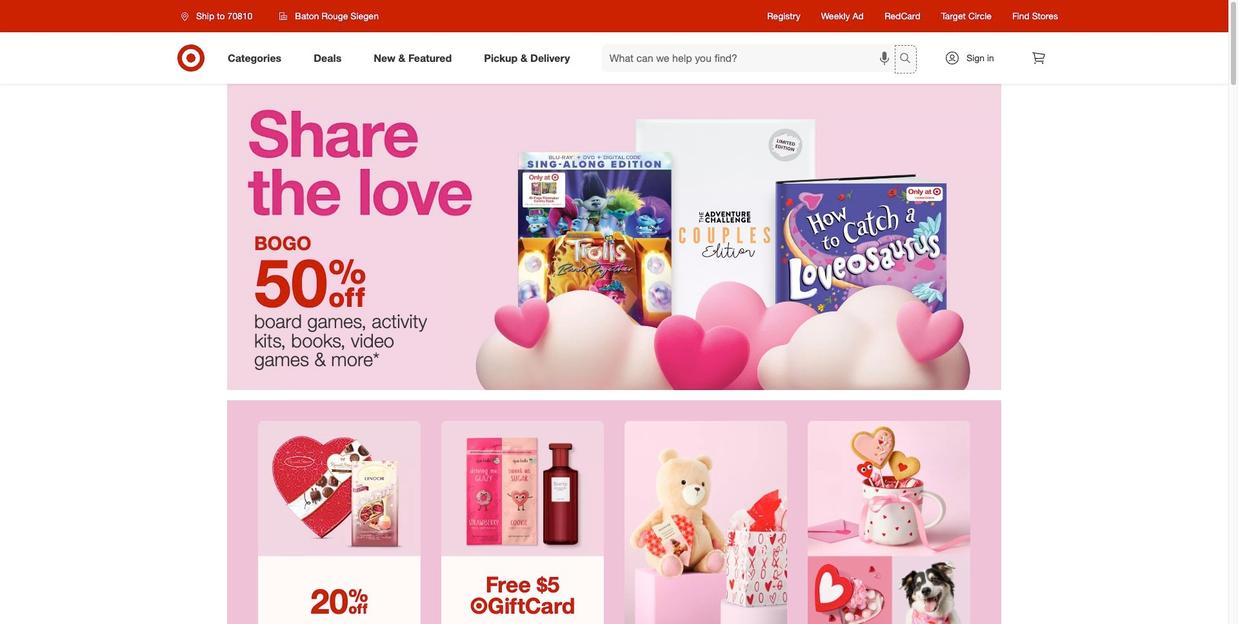Task type: describe. For each thing, give the bounding box(es) containing it.
What can we help you find? suggestions appear below search field
[[602, 44, 903, 72]]



Task type: vqa. For each thing, say whether or not it's contained in the screenshot.
Hi, James
no



